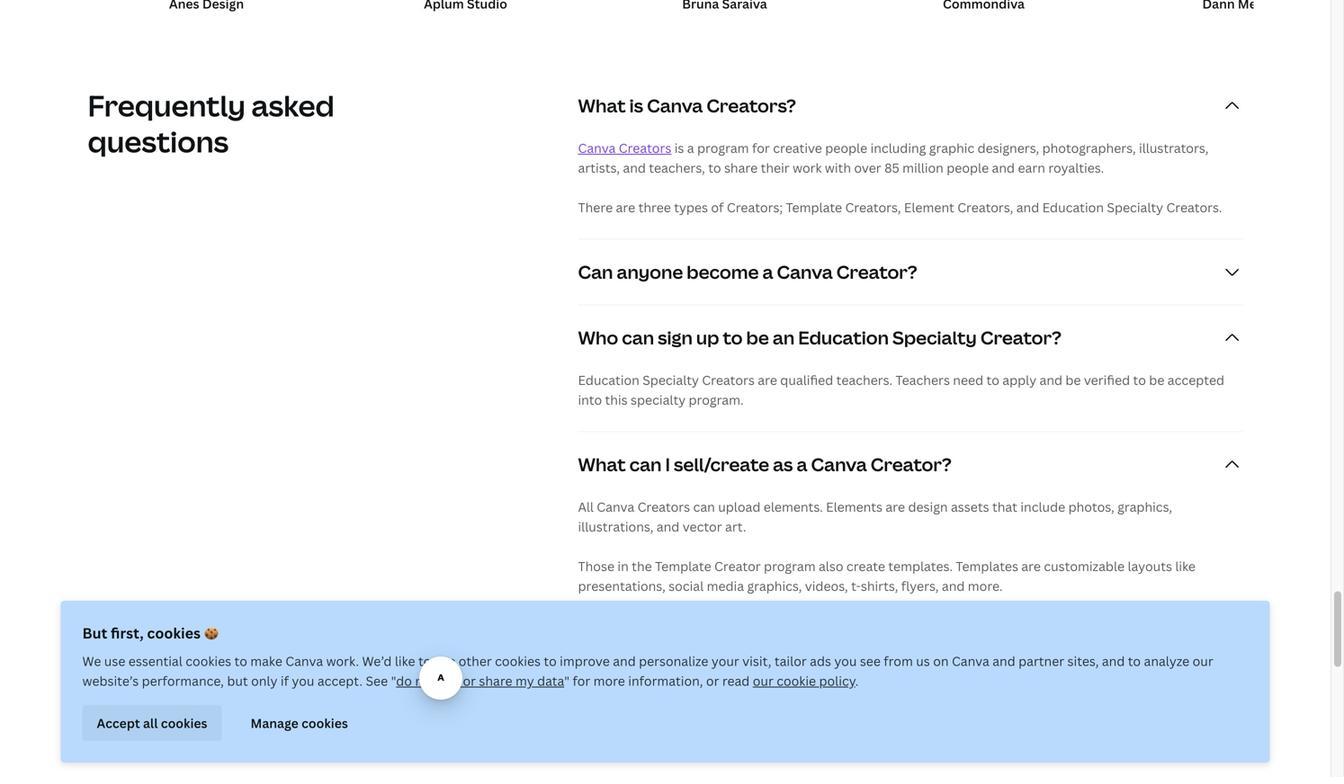 Task type: describe. For each thing, give the bounding box(es) containing it.
2 use from the left
[[435, 653, 456, 670]]

creators;
[[727, 199, 783, 216]]

designers,
[[978, 140, 1040, 157]]

not
[[415, 673, 436, 690]]

and inside 'all canva creators can upload elements. elements are design assets that include photos, graphics, illustrations, and vector art.'
[[657, 518, 680, 536]]

anyone
[[578, 685, 624, 702]]

design
[[909, 499, 948, 516]]

through
[[1114, 685, 1163, 702]]

to right the 'verified'
[[1134, 372, 1147, 389]]

education inside who can sign up to be an education specialty creator? dropdown button
[[799, 325, 889, 350]]

element
[[905, 199, 955, 216]]

creator
[[715, 558, 761, 575]]

from
[[884, 653, 913, 670]]

2 horizontal spatial education
[[1043, 199, 1104, 216]]

tailor
[[775, 653, 807, 670]]

frequently
[[88, 86, 246, 125]]

creators for i
[[638, 499, 691, 516]]

i inside dropdown button
[[666, 452, 671, 477]]

visit,
[[743, 653, 772, 670]]

0 horizontal spatial for
[[573, 673, 591, 690]]

accept all cookies
[[97, 715, 208, 732]]

assets
[[951, 499, 990, 516]]

.
[[856, 673, 859, 690]]

creator? inside dropdown button
[[871, 452, 952, 477]]

those in the template creator program also create templates. templates are customizable layouts like presentations, social media graphics, videos, t-shirts, flyers, and more.
[[578, 558, 1196, 595]]

to up but on the left of the page
[[235, 653, 247, 670]]

upload
[[719, 499, 761, 516]]

photos,
[[1069, 499, 1115, 516]]

2 creators, from the left
[[958, 199, 1014, 216]]

your
[[712, 653, 740, 670]]

graphics).
[[945, 685, 1004, 702]]

of
[[711, 199, 724, 216]]

sites,
[[1068, 653, 1099, 670]]

anyone can sign up to contribute elements (e.g., photos and graphics). your elements go through a review process before appearing in canva's library.
[[578, 685, 1216, 722]]

is a program for creative people including graphic designers, photographers, illustrators, artists, and teachers, to share their work with over 85 million people and earn royalties.
[[578, 140, 1209, 176]]

cookies up my
[[495, 653, 541, 670]]

2 horizontal spatial be
[[1150, 372, 1165, 389]]

only
[[251, 673, 278, 690]]

teachers.
[[837, 372, 893, 389]]

sign for who
[[658, 325, 693, 350]]

templates
[[910, 639, 1002, 663]]

2 " from the left
[[564, 673, 570, 690]]

this
[[605, 392, 628, 409]]

we
[[82, 653, 101, 670]]

1 horizontal spatial be
[[1066, 372, 1082, 389]]

can for what
[[630, 452, 662, 477]]

canva inside 'all canva creators can upload elements. elements are design assets that include photos, graphics, illustrations, and vector art.'
[[597, 499, 635, 516]]

are left three
[[616, 199, 636, 216]]

as a canva creator, can i create both templates and elements? button
[[578, 619, 1244, 684]]

artists,
[[578, 159, 620, 176]]

canva up if
[[286, 653, 323, 670]]

is inside dropdown button
[[630, 93, 644, 118]]

million
[[903, 159, 944, 176]]

to inside is a program for creative people including graphic designers, photographers, illustrators, artists, and teachers, to share their work with over 85 million people and earn royalties.
[[709, 159, 722, 176]]

manage
[[251, 715, 299, 732]]

are inside 'those in the template creator program also create templates. templates are customizable layouts like presentations, social media graphics, videos, t-shirts, flyers, and more.'
[[1022, 558, 1041, 575]]

there are three types of creators; template creators, element creators, and education specialty creators.
[[578, 199, 1223, 216]]

1 use from the left
[[104, 653, 125, 670]]

specialty
[[631, 392, 686, 409]]

up for contribute
[[680, 685, 696, 702]]

analyze
[[1145, 653, 1190, 670]]

creators.
[[1167, 199, 1223, 216]]

manage cookies button
[[236, 706, 363, 742]]

accepted
[[1168, 372, 1225, 389]]

sell
[[439, 673, 460, 690]]

and inside 'those in the template creator program also create templates. templates are customizable layouts like presentations, social media graphics, videos, t-shirts, flyers, and more.'
[[942, 578, 965, 595]]

with
[[825, 159, 852, 176]]

go
[[1097, 685, 1111, 702]]

for inside is a program for creative people including graphic designers, photographers, illustrators, artists, and teachers, to share their work with over 85 million people and earn royalties.
[[752, 140, 770, 157]]

who can sign up to be an education specialty creator? button
[[578, 306, 1244, 370]]

share inside is a program for creative people including graphic designers, photographers, illustrators, artists, and teachers, to share their work with over 85 million people and earn royalties.
[[725, 159, 758, 176]]

see
[[860, 653, 881, 670]]

2 or from the left
[[707, 673, 720, 690]]

canva inside dropdown button
[[619, 639, 675, 663]]

into
[[578, 392, 602, 409]]

both
[[863, 639, 906, 663]]

qualified
[[781, 372, 834, 389]]

like inside we use essential cookies to make canva work. we'd like to use other cookies to improve and personalize your visit, tailor ads you see from us on canva and partner sites, and to analyze our website's performance, but only if you accept. see "
[[395, 653, 416, 670]]

that
[[993, 499, 1018, 516]]

partner
[[1019, 653, 1065, 670]]

but
[[227, 673, 248, 690]]

there
[[578, 199, 613, 216]]

as
[[773, 452, 793, 477]]

us
[[917, 653, 931, 670]]

0 vertical spatial creator?
[[837, 260, 918, 284]]

but first, cookies 🍪
[[82, 624, 218, 643]]

an
[[773, 325, 795, 350]]

create inside as a canva creator, can i create both templates and elements? dropdown button
[[801, 639, 860, 663]]

cookies inside accept all cookies button
[[161, 715, 208, 732]]

1 or from the left
[[463, 673, 476, 690]]

creative
[[773, 140, 823, 157]]

earn
[[1018, 159, 1046, 176]]

a inside dropdown button
[[797, 452, 808, 477]]

my
[[516, 673, 534, 690]]

can for anyone
[[627, 685, 649, 702]]

to inside 'anyone can sign up to contribute elements (e.g., photos and graphics). your elements go through a review process before appearing in canva's library.'
[[699, 685, 712, 702]]

can anyone become a canva creator? button
[[578, 240, 1244, 305]]

see
[[366, 673, 388, 690]]

education inside education specialty creators are qualified teachers. teachers need to apply and be verified to be accepted into this specialty program.
[[578, 372, 640, 389]]

1 vertical spatial creator?
[[981, 325, 1062, 350]]

can inside dropdown button
[[756, 639, 788, 663]]

and inside dropdown button
[[1005, 639, 1039, 663]]

2 elements from the left
[[1037, 685, 1094, 702]]

sell/create
[[674, 452, 770, 477]]

information,
[[629, 673, 703, 690]]

questions
[[88, 122, 229, 161]]

canva creators
[[578, 140, 672, 157]]

like inside 'those in the template creator program also create templates. templates are customizable layouts like presentations, social media graphics, videos, t-shirts, flyers, and more.'
[[1176, 558, 1196, 575]]

asked
[[252, 86, 335, 125]]

1 vertical spatial share
[[479, 673, 513, 690]]

canva up who can sign up to be an education specialty creator?
[[777, 260, 833, 284]]

1 vertical spatial you
[[292, 673, 315, 690]]

work
[[793, 159, 822, 176]]

media
[[707, 578, 744, 595]]

cookie
[[777, 673, 817, 690]]

0 vertical spatial you
[[835, 653, 857, 670]]

and inside education specialty creators are qualified teachers. teachers need to apply and be verified to be accepted into this specialty program.
[[1040, 372, 1063, 389]]

can for who
[[622, 325, 654, 350]]

specialty inside education specialty creators are qualified teachers. teachers need to apply and be verified to be accepted into this specialty program.
[[643, 372, 699, 389]]

program.
[[689, 392, 744, 409]]

to up not
[[419, 653, 431, 670]]

do
[[396, 673, 412, 690]]

1 elements from the left
[[782, 685, 839, 702]]

types
[[674, 199, 708, 216]]

appearing
[[673, 705, 734, 722]]

manage cookies
[[251, 715, 348, 732]]

a inside dropdown button
[[605, 639, 616, 663]]

as a canva creator, can i create both templates and elements?
[[578, 639, 1135, 663]]

social
[[669, 578, 704, 595]]

templates
[[956, 558, 1019, 575]]

on
[[934, 653, 949, 670]]



Task type: locate. For each thing, give the bounding box(es) containing it.
0 vertical spatial like
[[1176, 558, 1196, 575]]

creators up program.
[[702, 372, 755, 389]]

but
[[82, 624, 107, 643]]

creators inside 'all canva creators can upload elements. elements are design assets that include photos, graphics, illustrations, and vector art.'
[[638, 499, 691, 516]]

0 horizontal spatial people
[[826, 140, 868, 157]]

template
[[786, 199, 843, 216], [655, 558, 712, 575]]

templates.
[[889, 558, 953, 575]]

what up canva creators
[[578, 93, 626, 118]]

creators inside education specialty creators are qualified teachers. teachers need to apply and be verified to be accepted into this specialty program.
[[702, 372, 755, 389]]

1 vertical spatial create
[[801, 639, 860, 663]]

our down the visit,
[[753, 673, 774, 690]]

0 vertical spatial is
[[630, 93, 644, 118]]

are
[[616, 199, 636, 216], [758, 372, 778, 389], [886, 499, 906, 516], [1022, 558, 1041, 575]]

canva right on
[[952, 653, 990, 670]]

1 horizontal spatial use
[[435, 653, 456, 670]]

a inside 'anyone can sign up to contribute elements (e.g., photos and graphics). your elements go through a review process before appearing in canva's library.'
[[1166, 685, 1173, 702]]

can anyone become a canva creator?
[[578, 260, 918, 284]]

to right teachers, on the top
[[709, 159, 722, 176]]

a inside is a program for creative people including graphic designers, photographers, illustrators, artists, and teachers, to share their work with over 85 million people and earn royalties.
[[688, 140, 695, 157]]

0 horizontal spatial in
[[618, 558, 629, 575]]

create up policy
[[801, 639, 860, 663]]

canva's
[[751, 705, 798, 722]]

the
[[632, 558, 652, 575]]

three
[[639, 199, 671, 216]]

to up appearing
[[699, 685, 712, 702]]

1 horizontal spatial specialty
[[893, 325, 977, 350]]

1 horizontal spatial people
[[947, 159, 989, 176]]

1 horizontal spatial program
[[764, 558, 816, 575]]

canva up elements
[[812, 452, 867, 477]]

creators, right element in the top right of the page
[[958, 199, 1014, 216]]

1 vertical spatial specialty
[[893, 325, 977, 350]]

1 vertical spatial template
[[655, 558, 712, 575]]

a right the as
[[605, 639, 616, 663]]

i left ads at the right of page
[[792, 639, 797, 663]]

sign inside dropdown button
[[658, 325, 693, 350]]

are inside 'all canva creators can upload elements. elements are design assets that include photos, graphics, illustrations, and vector art.'
[[886, 499, 906, 516]]

or right "sell"
[[463, 673, 476, 690]]

can inside 'anyone can sign up to contribute elements (e.g., photos and graphics). your elements go through a review process before appearing in canva's library.'
[[627, 685, 649, 702]]

become
[[687, 260, 759, 284]]

0 vertical spatial i
[[666, 452, 671, 477]]

1 horizontal spatial elements
[[1037, 685, 1094, 702]]

is up canva creators
[[630, 93, 644, 118]]

1 vertical spatial program
[[764, 558, 816, 575]]

creators up 'vector'
[[638, 499, 691, 516]]

for
[[752, 140, 770, 157], [573, 673, 591, 690]]

use up "sell"
[[435, 653, 456, 670]]

people down the graphic on the right top of page
[[947, 159, 989, 176]]

1 horizontal spatial template
[[786, 199, 843, 216]]

also
[[819, 558, 844, 575]]

read
[[723, 673, 750, 690]]

0 horizontal spatial or
[[463, 673, 476, 690]]

0 horizontal spatial elements
[[782, 685, 839, 702]]

teachers,
[[649, 159, 706, 176]]

your
[[1007, 685, 1034, 702]]

1 horizontal spatial you
[[835, 653, 857, 670]]

over
[[855, 159, 882, 176]]

who
[[578, 325, 619, 350]]

2 horizontal spatial specialty
[[1108, 199, 1164, 216]]

a inside dropdown button
[[763, 260, 774, 284]]

2 vertical spatial specialty
[[643, 372, 699, 389]]

customizable
[[1044, 558, 1125, 575]]

other
[[459, 653, 492, 670]]

0 horizontal spatial specialty
[[643, 372, 699, 389]]

is inside is a program for creative people including graphic designers, photographers, illustrators, artists, and teachers, to share their work with over 85 million people and earn royalties.
[[675, 140, 684, 157]]

creator,
[[679, 639, 753, 663]]

education down royalties.
[[1043, 199, 1104, 216]]

create inside 'those in the template creator program also create templates. templates are customizable layouts like presentations, social media graphics, videos, t-shirts, flyers, and more.'
[[847, 558, 886, 575]]

0 horizontal spatial template
[[655, 558, 712, 575]]

flyers,
[[902, 578, 939, 595]]

1 horizontal spatial for
[[752, 140, 770, 157]]

up up program.
[[697, 325, 720, 350]]

sign up specialty
[[658, 325, 693, 350]]

what for what is canva creators?
[[578, 93, 626, 118]]

photos
[[873, 685, 915, 702]]

what up all on the bottom of page
[[578, 452, 626, 477]]

specialty inside dropdown button
[[893, 325, 977, 350]]

presentations,
[[578, 578, 666, 595]]

0 vertical spatial in
[[618, 558, 629, 575]]

program
[[698, 140, 749, 157], [764, 558, 816, 575]]

create
[[847, 558, 886, 575], [801, 639, 860, 663]]

0 horizontal spatial program
[[698, 140, 749, 157]]

what inside dropdown button
[[578, 452, 626, 477]]

graphics, down the 'creator'
[[748, 578, 802, 595]]

(e.g.,
[[842, 685, 870, 702]]

sign inside 'anyone can sign up to contribute elements (e.g., photos and graphics). your elements go through a review process before appearing in canva's library.'
[[652, 685, 677, 702]]

cookies right all
[[161, 715, 208, 732]]

0 horizontal spatial graphics,
[[748, 578, 802, 595]]

0 horizontal spatial use
[[104, 653, 125, 670]]

elements?
[[1043, 639, 1135, 663]]

a up teachers, on the top
[[688, 140, 695, 157]]

creator? up design
[[871, 452, 952, 477]]

1 vertical spatial like
[[395, 653, 416, 670]]

1 " from the left
[[391, 673, 396, 690]]

up up appearing
[[680, 685, 696, 702]]

our inside we use essential cookies to make canva work. we'd like to use other cookies to improve and personalize your visit, tailor ads you see from us on canva and partner sites, and to analyze our website's performance, but only if you accept. see "
[[1193, 653, 1214, 670]]

be inside who can sign up to be an education specialty creator? dropdown button
[[747, 325, 769, 350]]

and inside 'anyone can sign up to contribute elements (e.g., photos and graphics). your elements go through a review process before appearing in canva's library.'
[[919, 685, 942, 702]]

1 vertical spatial up
[[680, 685, 696, 702]]

what can i sell/create as a canva creator?
[[578, 452, 952, 477]]

elements down 'sites,'
[[1037, 685, 1094, 702]]

2 vertical spatial education
[[578, 372, 640, 389]]

canva up the illustrations,
[[597, 499, 635, 516]]

canva inside dropdown button
[[812, 452, 867, 477]]

1 horizontal spatial i
[[792, 639, 797, 663]]

1 vertical spatial i
[[792, 639, 797, 663]]

graphics, right photos,
[[1118, 499, 1173, 516]]

1 vertical spatial creators
[[702, 372, 755, 389]]

who can sign up to be an education specialty creator?
[[578, 325, 1062, 350]]

do not sell or share my data link
[[396, 673, 564, 690]]

need
[[954, 372, 984, 389]]

1 horizontal spatial education
[[799, 325, 889, 350]]

i inside dropdown button
[[792, 639, 797, 663]]

all
[[578, 499, 594, 516]]

0 horizontal spatial like
[[395, 653, 416, 670]]

cookies up essential
[[147, 624, 201, 643]]

template inside 'those in the template creator program also create templates. templates are customizable layouts like presentations, social media graphics, videos, t-shirts, flyers, and more.'
[[655, 558, 712, 575]]

education up this
[[578, 372, 640, 389]]

1 vertical spatial what
[[578, 452, 626, 477]]

like up do at the bottom left of page
[[395, 653, 416, 670]]

creators,
[[846, 199, 902, 216], [958, 199, 1014, 216]]

1 horizontal spatial like
[[1176, 558, 1196, 575]]

creators, down over in the right top of the page
[[846, 199, 902, 216]]

or
[[463, 673, 476, 690], [707, 673, 720, 690]]

2 vertical spatial creators
[[638, 499, 691, 516]]

and
[[623, 159, 646, 176], [992, 159, 1015, 176], [1017, 199, 1040, 216], [1040, 372, 1063, 389], [657, 518, 680, 536], [942, 578, 965, 595], [1005, 639, 1039, 663], [613, 653, 636, 670], [993, 653, 1016, 670], [1103, 653, 1125, 670], [919, 685, 942, 702]]

creators
[[619, 140, 672, 157], [702, 372, 755, 389], [638, 499, 691, 516]]

1 horizontal spatial or
[[707, 673, 720, 690]]

0 vertical spatial specialty
[[1108, 199, 1164, 216]]

be left the 'verified'
[[1066, 372, 1082, 389]]

up
[[697, 325, 720, 350], [680, 685, 696, 702]]

be left the accepted
[[1150, 372, 1165, 389]]

share left their
[[725, 159, 758, 176]]

program inside 'those in the template creator program also create templates. templates are customizable layouts like presentations, social media graphics, videos, t-shirts, flyers, and more.'
[[764, 558, 816, 575]]

to up through on the right bottom of the page
[[1129, 653, 1141, 670]]

0 horizontal spatial i
[[666, 452, 671, 477]]

like
[[1176, 558, 1196, 575], [395, 653, 416, 670]]

make
[[250, 653, 283, 670]]

work.
[[326, 653, 359, 670]]

0 horizontal spatial is
[[630, 93, 644, 118]]

0 vertical spatial up
[[697, 325, 720, 350]]

what for what can i sell/create as a canva creator?
[[578, 452, 626, 477]]

program up teachers, on the top
[[698, 140, 749, 157]]

to
[[709, 159, 722, 176], [723, 325, 743, 350], [987, 372, 1000, 389], [1134, 372, 1147, 389], [235, 653, 247, 670], [419, 653, 431, 670], [544, 653, 557, 670], [1129, 653, 1141, 670], [699, 685, 712, 702]]

can inside 'all canva creators can upload elements. elements are design assets that include photos, graphics, illustrations, and vector art.'
[[694, 499, 715, 516]]

a left review
[[1166, 685, 1173, 702]]

sign for anyone
[[652, 685, 677, 702]]

" right the see
[[391, 673, 396, 690]]

be left an
[[747, 325, 769, 350]]

what inside dropdown button
[[578, 93, 626, 118]]

1 horizontal spatial "
[[564, 673, 570, 690]]

1 vertical spatial education
[[799, 325, 889, 350]]

canva up artists,
[[578, 140, 616, 157]]

are left design
[[886, 499, 906, 516]]

improve
[[560, 653, 610, 670]]

0 horizontal spatial share
[[479, 673, 513, 690]]

for down improve
[[573, 673, 591, 690]]

template down work
[[786, 199, 843, 216]]

are left qualified
[[758, 372, 778, 389]]

a right become
[[763, 260, 774, 284]]

0 vertical spatial our
[[1193, 653, 1214, 670]]

1 vertical spatial for
[[573, 673, 591, 690]]

i
[[666, 452, 671, 477], [792, 639, 797, 663]]

creator? down there are three types of creators; template creators, element creators, and education specialty creators. in the top of the page
[[837, 260, 918, 284]]

education up teachers.
[[799, 325, 889, 350]]

you up policy
[[835, 653, 857, 670]]

1 vertical spatial people
[[947, 159, 989, 176]]

can inside dropdown button
[[630, 452, 662, 477]]

can up before
[[627, 685, 649, 702]]

0 vertical spatial template
[[786, 199, 843, 216]]

1 vertical spatial is
[[675, 140, 684, 157]]

0 horizontal spatial "
[[391, 673, 396, 690]]

policy
[[820, 673, 856, 690]]

graphics, inside 'those in the template creator program also create templates. templates are customizable layouts like presentations, social media graphics, videos, t-shirts, flyers, and more.'
[[748, 578, 802, 595]]

0 vertical spatial for
[[752, 140, 770, 157]]

is up teachers, on the top
[[675, 140, 684, 157]]

1 horizontal spatial in
[[737, 705, 748, 722]]

specialty up 'teachers'
[[893, 325, 977, 350]]

1 vertical spatial graphics,
[[748, 578, 802, 595]]

cookies down 🍪
[[186, 653, 231, 670]]

verified
[[1085, 372, 1131, 389]]

frequently asked questions
[[88, 86, 335, 161]]

cookies down accept.
[[302, 715, 348, 732]]

we'd
[[362, 653, 392, 670]]

use up website's
[[104, 653, 125, 670]]

share down other
[[479, 673, 513, 690]]

1 horizontal spatial is
[[675, 140, 684, 157]]

elements up library.
[[782, 685, 839, 702]]

0 vertical spatial graphics,
[[1118, 499, 1173, 516]]

can inside dropdown button
[[622, 325, 654, 350]]

0 vertical spatial share
[[725, 159, 758, 176]]

cookies
[[147, 624, 201, 643], [186, 653, 231, 670], [495, 653, 541, 670], [161, 715, 208, 732], [302, 715, 348, 732]]

creators up teachers, on the top
[[619, 140, 672, 157]]

1 horizontal spatial share
[[725, 159, 758, 176]]

create up t-
[[847, 558, 886, 575]]

people up with
[[826, 140, 868, 157]]

0 vertical spatial program
[[698, 140, 749, 157]]

before
[[629, 705, 670, 722]]

0 horizontal spatial education
[[578, 372, 640, 389]]

specialty left creators.
[[1108, 199, 1164, 216]]

are right templates
[[1022, 558, 1041, 575]]

videos,
[[805, 578, 849, 595]]

1 vertical spatial in
[[737, 705, 748, 722]]

0 horizontal spatial you
[[292, 673, 315, 690]]

0 vertical spatial education
[[1043, 199, 1104, 216]]

2 vertical spatial creator?
[[871, 452, 952, 477]]

graphics, inside 'all canva creators can upload elements. elements are design assets that include photos, graphics, illustrations, and vector art.'
[[1118, 499, 1173, 516]]

program left also
[[764, 558, 816, 575]]

" inside we use essential cookies to make canva work. we'd like to use other cookies to improve and personalize your visit, tailor ads you see from us on canva and partner sites, and to analyze our website's performance, but only if you accept. see "
[[391, 673, 396, 690]]

a
[[688, 140, 695, 157], [763, 260, 774, 284], [797, 452, 808, 477], [605, 639, 616, 663], [1166, 685, 1173, 702]]

0 horizontal spatial up
[[680, 685, 696, 702]]

all canva creators can upload elements. elements are design assets that include photos, graphics, illustrations, and vector art.
[[578, 499, 1173, 536]]

creator? up apply
[[981, 325, 1062, 350]]

in down 'contribute'
[[737, 705, 748, 722]]

cookies inside manage cookies button
[[302, 715, 348, 732]]

1 what from the top
[[578, 93, 626, 118]]

we use essential cookies to make canva work. we'd like to use other cookies to improve and personalize your visit, tailor ads you see from us on canva and partner sites, and to analyze our website's performance, but only if you accept. see "
[[82, 653, 1214, 690]]

1 horizontal spatial graphics,
[[1118, 499, 1173, 516]]

up for be
[[697, 325, 720, 350]]

can down specialty
[[630, 452, 662, 477]]

to right need
[[987, 372, 1000, 389]]

0 vertical spatial sign
[[658, 325, 693, 350]]

contribute
[[715, 685, 779, 702]]

website's
[[82, 673, 139, 690]]

elements
[[826, 499, 883, 516]]

our up review
[[1193, 653, 1214, 670]]

1 vertical spatial our
[[753, 673, 774, 690]]

can up 'vector'
[[694, 499, 715, 516]]

for up their
[[752, 140, 770, 157]]

are inside education specialty creators are qualified teachers. teachers need to apply and be verified to be accepted into this specialty program.
[[758, 372, 778, 389]]

0 vertical spatial people
[[826, 140, 868, 157]]

1 horizontal spatial creators,
[[958, 199, 1014, 216]]

canva up information,
[[619, 639, 675, 663]]

1 vertical spatial sign
[[652, 685, 677, 702]]

up inside 'anyone can sign up to contribute elements (e.g., photos and graphics). your elements go through a review process before appearing in canva's library.'
[[680, 685, 696, 702]]

in left the
[[618, 558, 629, 575]]

template up social
[[655, 558, 712, 575]]

what is canva creators? button
[[578, 73, 1244, 138]]

education specialty creators are qualified teachers. teachers need to apply and be verified to be accepted into this specialty program.
[[578, 372, 1225, 409]]

1 horizontal spatial up
[[697, 325, 720, 350]]

all
[[143, 715, 158, 732]]

1 creators, from the left
[[846, 199, 902, 216]]

apply
[[1003, 372, 1037, 389]]

shirts,
[[861, 578, 899, 595]]

accept all cookies button
[[82, 706, 222, 742]]

more
[[594, 673, 625, 690]]

canva up teachers, on the top
[[647, 93, 703, 118]]

0 horizontal spatial be
[[747, 325, 769, 350]]

0 vertical spatial creators
[[619, 140, 672, 157]]

0 vertical spatial create
[[847, 558, 886, 575]]

up inside who can sign up to be an education specialty creator? dropdown button
[[697, 325, 720, 350]]

program inside is a program for creative people including graphic designers, photographers, illustrators, artists, and teachers, to share their work with over 85 million people and earn royalties.
[[698, 140, 749, 157]]

" down improve
[[564, 673, 570, 690]]

i left sell/create
[[666, 452, 671, 477]]

can up cookie
[[756, 639, 788, 663]]

creators for sign
[[702, 372, 755, 389]]

to left an
[[723, 325, 743, 350]]

a right as
[[797, 452, 808, 477]]

canva creators link
[[578, 140, 672, 157]]

elements
[[782, 685, 839, 702], [1037, 685, 1094, 702]]

specialty up specialty
[[643, 372, 699, 389]]

0 vertical spatial what
[[578, 93, 626, 118]]

personalize
[[639, 653, 709, 670]]

you right if
[[292, 673, 315, 690]]

like right the layouts
[[1176, 558, 1196, 575]]

1 horizontal spatial our
[[1193, 653, 1214, 670]]

in inside 'anyone can sign up to contribute elements (e.g., photos and graphics). your elements go through a review process before appearing in canva's library.'
[[737, 705, 748, 722]]

creators?
[[707, 93, 797, 118]]

can right who
[[622, 325, 654, 350]]

if
[[281, 673, 289, 690]]

more.
[[968, 578, 1003, 595]]

royalties.
[[1049, 159, 1105, 176]]

2 what from the top
[[578, 452, 626, 477]]

can
[[622, 325, 654, 350], [630, 452, 662, 477], [694, 499, 715, 516], [756, 639, 788, 663], [627, 685, 649, 702]]

accept.
[[318, 673, 363, 690]]

to inside dropdown button
[[723, 325, 743, 350]]

to up data
[[544, 653, 557, 670]]

or left read
[[707, 673, 720, 690]]

what
[[578, 93, 626, 118], [578, 452, 626, 477]]

in inside 'those in the template creator program also create templates. templates are customizable layouts like presentations, social media graphics, videos, t-shirts, flyers, and more.'
[[618, 558, 629, 575]]

sign up before
[[652, 685, 677, 702]]

library.
[[801, 705, 843, 722]]

0 horizontal spatial our
[[753, 673, 774, 690]]

0 horizontal spatial creators,
[[846, 199, 902, 216]]



Task type: vqa. For each thing, say whether or not it's contained in the screenshot.
Speaking
no



